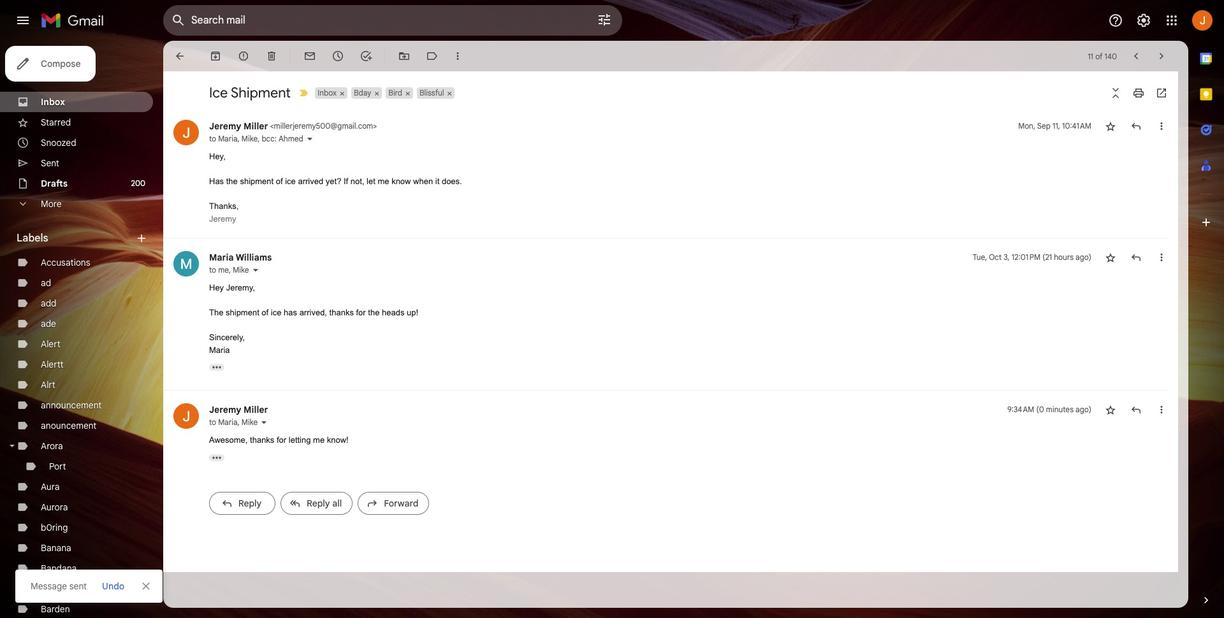 Task type: describe. For each thing, give the bounding box(es) containing it.
maria for sincerely, maria
[[209, 345, 230, 355]]

barden
[[41, 604, 70, 616]]

tue,
[[973, 253, 988, 262]]

(21
[[1043, 253, 1053, 262]]

Search mail text field
[[191, 14, 561, 27]]

message sent
[[31, 581, 87, 593]]

has
[[284, 308, 297, 318]]

11 of 140
[[1088, 51, 1118, 61]]

show details image
[[260, 419, 268, 427]]

letting
[[289, 436, 311, 445]]

banana
[[41, 543, 71, 554]]

the shipment
[[226, 177, 274, 186]]

Not starred checkbox
[[1105, 251, 1118, 264]]

sent
[[69, 581, 87, 593]]

aura link
[[41, 482, 60, 493]]

newer image
[[1130, 50, 1143, 63]]

bandana link
[[41, 563, 77, 575]]

settings image
[[1137, 13, 1152, 28]]

yet?
[[326, 177, 342, 186]]

heads
[[382, 308, 405, 318]]

(0
[[1037, 405, 1045, 415]]

mon, sep 11, 10:41 am cell
[[1019, 120, 1092, 133]]

back to inbox image
[[174, 50, 186, 63]]

reply all link
[[281, 492, 353, 515]]

starred
[[41, 117, 71, 128]]

to for maria williams
[[209, 265, 216, 275]]

the shipment of ice has arrived, thanks for the heads up!
[[209, 308, 419, 318]]

<
[[270, 121, 274, 131]]

aurora link
[[41, 502, 68, 514]]

ad link
[[41, 278, 51, 289]]

accusations
[[41, 257, 90, 269]]

0 horizontal spatial thanks
[[250, 436, 275, 445]]

the
[[209, 308, 224, 318]]

jeremy for jeremy miller < millerjeremy500@gmail.com >
[[209, 121, 241, 132]]

to maria , mike , bcc: ahmed
[[209, 134, 303, 144]]

alrt
[[41, 380, 55, 391]]

bday button
[[351, 87, 373, 99]]

jeremy inside 'thanks, jeremy'
[[209, 214, 236, 224]]

all
[[332, 498, 342, 509]]

ice
[[209, 84, 228, 101]]

bday
[[354, 88, 372, 98]]

not starred checkbox for 10:41 am
[[1105, 120, 1118, 133]]

awesome,
[[209, 436, 248, 445]]

announcement link
[[41, 400, 102, 411]]

ad
[[41, 278, 51, 289]]

anouncement link
[[41, 420, 97, 432]]

sent
[[41, 158, 59, 169]]

mon, sep 11, 10:41 am
[[1019, 121, 1092, 131]]

to for jeremy miller
[[209, 418, 216, 427]]

has
[[209, 177, 224, 186]]

gmail image
[[41, 8, 110, 33]]

maria williams
[[209, 252, 272, 263]]

arora
[[41, 441, 63, 452]]

accusations link
[[41, 257, 90, 269]]

9:34 am
[[1008, 405, 1035, 415]]

alertt
[[41, 359, 64, 371]]

older image
[[1156, 50, 1169, 63]]

add link
[[41, 298, 56, 309]]

maria for to maria , mike
[[218, 418, 238, 427]]

the
[[368, 308, 380, 318]]

aurora
[[41, 502, 68, 514]]

of for the shipment of ice has arrived, thanks for the heads up!
[[262, 308, 269, 318]]

up!
[[407, 308, 419, 318]]

1 to from the top
[[209, 134, 216, 144]]

0 vertical spatial mike
[[242, 134, 258, 144]]

>
[[373, 121, 377, 131]]

2 horizontal spatial of
[[1096, 51, 1103, 61]]

1 horizontal spatial for
[[356, 308, 366, 318]]

know
[[392, 177, 411, 186]]

port link
[[49, 461, 66, 473]]

barden link
[[41, 604, 70, 616]]

snoozed
[[41, 137, 76, 149]]

1 horizontal spatial thanks
[[330, 308, 354, 318]]

shipment
[[226, 308, 259, 318]]

it
[[436, 177, 440, 186]]

list containing jeremy miller
[[163, 107, 1169, 527]]

report spam image
[[237, 50, 250, 63]]

9:34 am (0 minutes ago) cell
[[1008, 404, 1092, 417]]

awesome, thanks for letting me know!
[[209, 436, 351, 445]]

blissful
[[420, 88, 444, 98]]

announcement
[[41, 400, 102, 411]]

sincerely, maria
[[209, 333, 245, 355]]

not starred checkbox for ago)
[[1105, 404, 1118, 417]]

jeremy miller < millerjeremy500@gmail.com >
[[209, 121, 377, 132]]

main menu image
[[15, 13, 31, 28]]

alert
[[41, 339, 60, 350]]

more button
[[0, 194, 153, 214]]

undo alert
[[97, 575, 130, 598]]

add to tasks image
[[360, 50, 373, 63]]

mike for williams
[[233, 265, 249, 275]]

more image
[[452, 50, 464, 63]]

11,
[[1053, 121, 1061, 131]]

ago) inside tue, oct 3, 12:01 pm (21 hours ago) cell
[[1076, 253, 1092, 262]]

bcc:
[[262, 134, 277, 144]]

inbox button
[[315, 87, 338, 99]]

miller for jeremy miller
[[244, 404, 268, 416]]

alert link
[[41, 339, 60, 350]]

inbox for inbox link
[[41, 96, 65, 108]]

not,
[[351, 177, 365, 186]]

anouncement
[[41, 420, 97, 432]]

millerjeremy500@gmail.com
[[274, 121, 373, 131]]

show details image for to me , mike
[[252, 267, 259, 274]]

2 vertical spatial me
[[313, 436, 325, 445]]

advanced search options image
[[592, 7, 618, 33]]

show trimmed content image for jeremy
[[209, 455, 225, 462]]

jeremy,
[[226, 283, 255, 293]]

labels image
[[426, 50, 439, 63]]

if
[[344, 177, 348, 186]]

ago) inside 9:34 am (0 minutes ago) cell
[[1076, 405, 1092, 415]]

compose button
[[5, 46, 96, 82]]



Task type: vqa. For each thing, say whether or not it's contained in the screenshot.
ATTACH FILES image
no



Task type: locate. For each thing, give the bounding box(es) containing it.
me right let
[[378, 177, 389, 186]]

3 jeremy from the top
[[209, 404, 241, 416]]

0 horizontal spatial show details image
[[252, 267, 259, 274]]

Not starred checkbox
[[1105, 120, 1118, 133], [1105, 404, 1118, 417]]

ice
[[285, 177, 296, 186], [271, 308, 282, 318]]

1 vertical spatial thanks
[[250, 436, 275, 445]]

ice for has
[[271, 308, 282, 318]]

inbox up starred
[[41, 96, 65, 108]]

2 ago) from the top
[[1076, 405, 1092, 415]]

jeremy for jeremy miller
[[209, 404, 241, 416]]

mike left bcc:
[[242, 134, 258, 144]]

0 vertical spatial jeremy
[[209, 121, 241, 132]]

labels heading
[[17, 232, 135, 245]]

2 vertical spatial of
[[262, 308, 269, 318]]

reply for reply
[[238, 498, 262, 509]]

inbox up millerjeremy500@gmail.com
[[318, 88, 337, 98]]

0 horizontal spatial ice
[[271, 308, 282, 318]]

0 vertical spatial not starred checkbox
[[1105, 120, 1118, 133]]

0 vertical spatial to
[[209, 134, 216, 144]]

me up hey
[[218, 265, 229, 275]]

maria for to maria , mike , bcc: ahmed
[[218, 134, 238, 144]]

1 vertical spatial jeremy
[[209, 214, 236, 224]]

2 reply from the left
[[307, 498, 330, 509]]

0 horizontal spatial for
[[277, 436, 287, 445]]

not starred checkbox right 10:41 am
[[1105, 120, 1118, 133]]

0 vertical spatial thanks
[[330, 308, 354, 318]]

ice for arrived
[[285, 177, 296, 186]]

, for to maria , mike , bcc: ahmed
[[238, 134, 240, 144]]

me
[[378, 177, 389, 186], [218, 265, 229, 275], [313, 436, 325, 445]]

ice left arrived
[[285, 177, 296, 186]]

arrived,
[[300, 308, 327, 318]]

b0ring link
[[41, 522, 68, 534]]

reply link
[[209, 492, 276, 515]]

2 jeremy from the top
[[209, 214, 236, 224]]

tab list
[[1189, 41, 1225, 573]]

mike
[[242, 134, 258, 144], [233, 265, 249, 275], [242, 418, 258, 427]]

williams
[[236, 252, 272, 263]]

hey jeremy,
[[209, 283, 255, 293]]

1 vertical spatial mike
[[233, 265, 249, 275]]

jeremy down thanks,
[[209, 214, 236, 224]]

show trimmed content image down sincerely, maria
[[209, 364, 225, 371]]

mark as unread image
[[304, 50, 316, 63]]

maria down the sincerely, at left bottom
[[209, 345, 230, 355]]

thanks down show details image on the left bottom of page
[[250, 436, 275, 445]]

show trimmed content image for maria
[[209, 364, 225, 371]]

maria up to me , mike
[[209, 252, 234, 263]]

miller
[[244, 121, 268, 132], [244, 404, 268, 416]]

inbox inside labels navigation
[[41, 96, 65, 108]]

ago)
[[1076, 253, 1092, 262], [1076, 405, 1092, 415]]

2 vertical spatial to
[[209, 418, 216, 427]]

labels
[[17, 232, 48, 245]]

ago) right hours
[[1076, 253, 1092, 262]]

None search field
[[163, 5, 623, 36]]

0 vertical spatial show trimmed content image
[[209, 364, 225, 371]]

for left letting
[[277, 436, 287, 445]]

11
[[1088, 51, 1094, 61]]

1 horizontal spatial ice
[[285, 177, 296, 186]]

reply all
[[307, 498, 342, 509]]

show details image right ahmed
[[306, 135, 314, 143]]

shipment
[[231, 84, 291, 101]]

message
[[31, 581, 67, 593]]

starred link
[[41, 117, 71, 128]]

does.
[[442, 177, 462, 186]]

to maria , mike
[[209, 418, 258, 427]]

miller up to maria , mike , bcc: ahmed
[[244, 121, 268, 132]]

move to image
[[398, 50, 411, 63]]

ice left has
[[271, 308, 282, 318]]

0 vertical spatial for
[[356, 308, 366, 318]]

list
[[163, 107, 1169, 527]]

sent link
[[41, 158, 59, 169]]

,
[[238, 134, 240, 144], [258, 134, 260, 144], [229, 265, 231, 275], [238, 418, 240, 427]]

more
[[41, 198, 62, 210]]

maria up hey,
[[218, 134, 238, 144]]

1 show trimmed content image from the top
[[209, 364, 225, 371]]

show trimmed content image
[[209, 364, 225, 371], [209, 455, 225, 462]]

arrived
[[298, 177, 324, 186]]

jeremy miller
[[209, 404, 268, 416]]

, for to me , mike
[[229, 265, 231, 275]]

hey
[[209, 283, 224, 293]]

jeremy up to maria , mike
[[209, 404, 241, 416]]

forward
[[384, 498, 419, 509]]

inbox for inbox button at top
[[318, 88, 337, 98]]

maria inside sincerely, maria
[[209, 345, 230, 355]]

labels navigation
[[0, 41, 163, 619]]

of right the the shipment
[[276, 177, 283, 186]]

1 vertical spatial to
[[209, 265, 216, 275]]

ahmed
[[279, 134, 303, 144]]

for left the
[[356, 308, 366, 318]]

show details image for , bcc:
[[306, 135, 314, 143]]

alert
[[15, 29, 1204, 604]]

show trimmed content image down 'awesome,'
[[209, 455, 225, 462]]

blissful button
[[417, 87, 446, 99]]

bandana
[[41, 563, 77, 575]]

1 horizontal spatial me
[[313, 436, 325, 445]]

arora link
[[41, 441, 63, 452]]

jeremy
[[209, 121, 241, 132], [209, 214, 236, 224], [209, 404, 241, 416]]

0 vertical spatial of
[[1096, 51, 1103, 61]]

miller for jeremy miller < millerjeremy500@gmail.com >
[[244, 121, 268, 132]]

140
[[1105, 51, 1118, 61]]

1 horizontal spatial reply
[[307, 498, 330, 509]]

1 vertical spatial ago)
[[1076, 405, 1092, 415]]

bird button
[[386, 87, 404, 99]]

ice shipment
[[209, 84, 291, 101]]

12:01 pm
[[1012, 253, 1041, 262]]

ago) right minutes
[[1076, 405, 1092, 415]]

1 reply from the left
[[238, 498, 262, 509]]

1 vertical spatial ice
[[271, 308, 282, 318]]

to me , mike
[[209, 265, 249, 275]]

3 to from the top
[[209, 418, 216, 427]]

banana link
[[41, 543, 71, 554]]

1 not starred checkbox from the top
[[1105, 120, 1118, 133]]

0 vertical spatial ice
[[285, 177, 296, 186]]

of
[[1096, 51, 1103, 61], [276, 177, 283, 186], [262, 308, 269, 318]]

2 show trimmed content image from the top
[[209, 455, 225, 462]]

0 horizontal spatial of
[[262, 308, 269, 318]]

oct
[[990, 253, 1002, 262]]

1 jeremy from the top
[[209, 121, 241, 132]]

search mail image
[[167, 9, 190, 32]]

1 horizontal spatial inbox
[[318, 88, 337, 98]]

0 vertical spatial miller
[[244, 121, 268, 132]]

show details image down williams
[[252, 267, 259, 274]]

mike for miller
[[242, 418, 258, 427]]

1 vertical spatial of
[[276, 177, 283, 186]]

alert containing message sent
[[15, 29, 1204, 604]]

archive image
[[209, 50, 222, 63]]

0 vertical spatial me
[[378, 177, 389, 186]]

thanks right arrived, at left
[[330, 308, 354, 318]]

ade link
[[41, 318, 56, 330]]

alertt link
[[41, 359, 64, 371]]

reply inside reply all link
[[307, 498, 330, 509]]

1 vertical spatial show details image
[[252, 267, 259, 274]]

snooze image
[[332, 50, 344, 63]]

, for to maria , mike
[[238, 418, 240, 427]]

show details image
[[306, 135, 314, 143], [252, 267, 259, 274]]

jeremy up hey,
[[209, 121, 241, 132]]

me left know!
[[313, 436, 325, 445]]

of right 11
[[1096, 51, 1103, 61]]

hours
[[1055, 253, 1074, 262]]

0 vertical spatial ago)
[[1076, 253, 1092, 262]]

1 ago) from the top
[[1076, 253, 1092, 262]]

2 miller from the top
[[244, 404, 268, 416]]

1 vertical spatial not starred checkbox
[[1105, 404, 1118, 417]]

tue, oct 3, 12:01 pm (21 hours ago)
[[973, 253, 1092, 262]]

drafts
[[41, 178, 68, 189]]

miller up show details image on the left bottom of page
[[244, 404, 268, 416]]

know!
[[327, 436, 349, 445]]

9:34 am (0 minutes ago)
[[1008, 405, 1092, 415]]

ade
[[41, 318, 56, 330]]

reply for reply all
[[307, 498, 330, 509]]

1 horizontal spatial show details image
[[306, 135, 314, 143]]

to up 'awesome,'
[[209, 418, 216, 427]]

compose
[[41, 58, 81, 70]]

0 horizontal spatial me
[[218, 265, 229, 275]]

of for has the shipment of ice arrived yet? if not, let me know when it does.
[[276, 177, 283, 186]]

mike down maria williams
[[233, 265, 249, 275]]

to up hey,
[[209, 134, 216, 144]]

3,
[[1004, 253, 1010, 262]]

2 horizontal spatial me
[[378, 177, 389, 186]]

1 horizontal spatial of
[[276, 177, 283, 186]]

forward link
[[358, 492, 430, 515]]

sincerely,
[[209, 333, 245, 343]]

2 vertical spatial mike
[[242, 418, 258, 427]]

sep
[[1038, 121, 1051, 131]]

1 vertical spatial show trimmed content image
[[209, 455, 225, 462]]

aura
[[41, 482, 60, 493]]

not starred checkbox right minutes
[[1105, 404, 1118, 417]]

to
[[209, 134, 216, 144], [209, 265, 216, 275], [209, 418, 216, 427]]

reply
[[238, 498, 262, 509], [307, 498, 330, 509]]

for
[[356, 308, 366, 318], [277, 436, 287, 445]]

2 not starred checkbox from the top
[[1105, 404, 1118, 417]]

reply inside reply link
[[238, 498, 262, 509]]

inbox inside button
[[318, 88, 337, 98]]

200
[[131, 179, 145, 188]]

maria
[[218, 134, 238, 144], [209, 252, 234, 263], [209, 345, 230, 355], [218, 418, 238, 427]]

2 to from the top
[[209, 265, 216, 275]]

1 vertical spatial miller
[[244, 404, 268, 416]]

maria down jeremy miller
[[218, 418, 238, 427]]

alrt link
[[41, 380, 55, 391]]

add
[[41, 298, 56, 309]]

drafts link
[[41, 178, 68, 189]]

thanks
[[330, 308, 354, 318], [250, 436, 275, 445]]

of right shipment
[[262, 308, 269, 318]]

0 horizontal spatial reply
[[238, 498, 262, 509]]

jeremy miller cell
[[209, 121, 377, 132]]

delete image
[[265, 50, 278, 63]]

1 vertical spatial me
[[218, 265, 229, 275]]

tue, oct 3, 12:01 pm (21 hours ago) cell
[[973, 251, 1092, 264]]

inbox link
[[41, 96, 65, 108]]

1 miller from the top
[[244, 121, 268, 132]]

0 vertical spatial show details image
[[306, 135, 314, 143]]

0 horizontal spatial inbox
[[41, 96, 65, 108]]

mike left show details image on the left bottom of page
[[242, 418, 258, 427]]

2 vertical spatial jeremy
[[209, 404, 241, 416]]

1 vertical spatial for
[[277, 436, 287, 445]]

to up hey
[[209, 265, 216, 275]]

support image
[[1109, 13, 1124, 28]]



